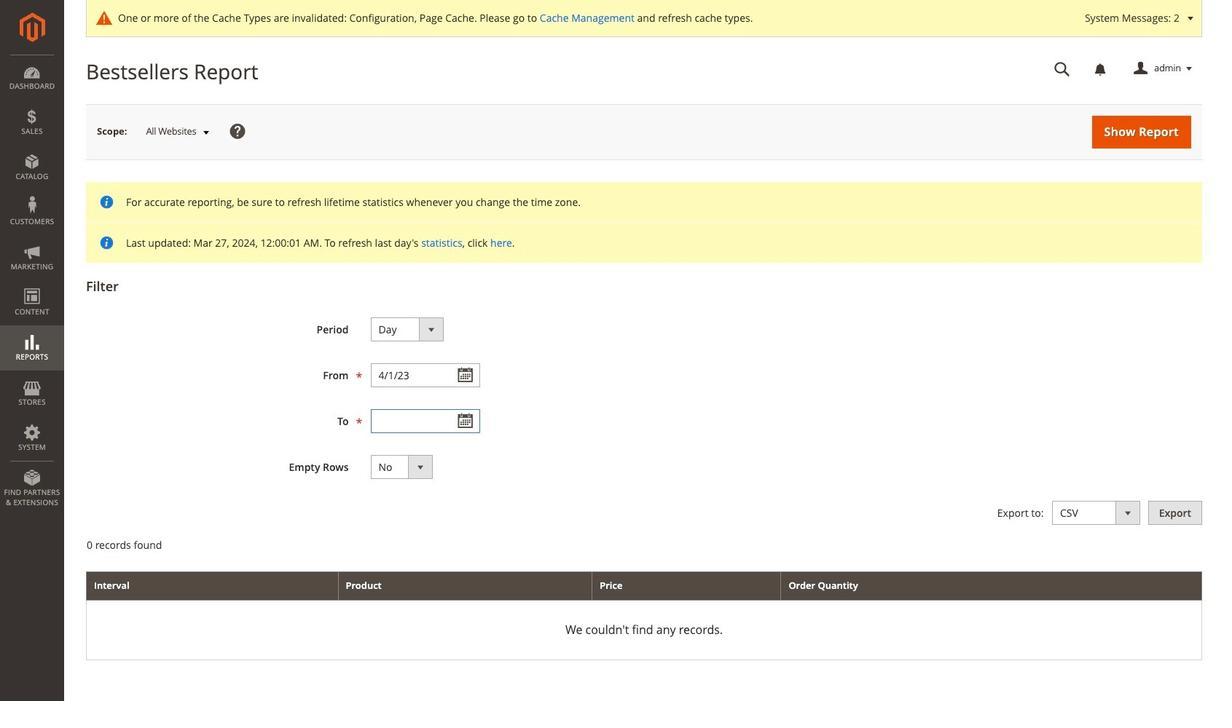 Task type: vqa. For each thing, say whether or not it's contained in the screenshot.
"tab list"
no



Task type: describe. For each thing, give the bounding box(es) containing it.
magento admin panel image
[[19, 12, 45, 42]]



Task type: locate. For each thing, give the bounding box(es) containing it.
menu bar
[[0, 55, 64, 515]]

None text field
[[1045, 56, 1081, 82], [371, 364, 480, 388], [371, 410, 480, 434], [1045, 56, 1081, 82], [371, 364, 480, 388], [371, 410, 480, 434]]



